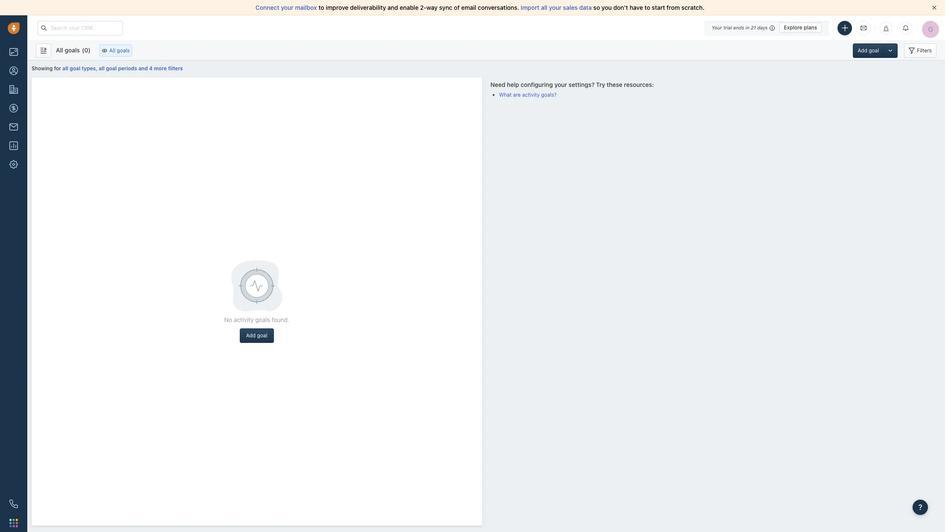 Task type: describe. For each thing, give the bounding box(es) containing it.
import
[[521, 4, 539, 11]]

all goals
[[109, 47, 130, 54]]

settings?
[[569, 81, 595, 88]]

close image
[[932, 6, 937, 10]]

add for the rightmost add goal button
[[858, 47, 867, 54]]

0 horizontal spatial activity
[[234, 317, 254, 324]]

resources:
[[624, 81, 654, 88]]

need
[[490, 81, 505, 88]]

connect your mailbox link
[[256, 4, 319, 11]]

your left mailbox
[[281, 4, 294, 11]]

filters
[[168, 65, 183, 72]]

configuring
[[521, 81, 553, 88]]

deliverability
[[350, 4, 386, 11]]

2 horizontal spatial goals
[[255, 317, 270, 324]]

1 to from the left
[[319, 4, 324, 11]]

conversations.
[[478, 4, 519, 11]]

0 horizontal spatial all
[[62, 65, 68, 72]]

1 horizontal spatial add goal
[[858, 47, 879, 54]]

improve
[[326, 4, 348, 11]]

try
[[596, 81, 605, 88]]

0
[[84, 46, 88, 54]]

showing
[[32, 65, 53, 72]]

explore
[[784, 24, 802, 31]]

don't
[[613, 4, 628, 11]]

sync
[[439, 4, 452, 11]]

your
[[712, 25, 722, 30]]

trial
[[723, 25, 732, 30]]

data
[[579, 4, 592, 11]]

are
[[513, 92, 521, 98]]

ends
[[733, 25, 744, 30]]

add for the bottommost add goal button
[[246, 333, 256, 339]]

1 vertical spatial add goal button
[[240, 329, 274, 343]]

explore plans
[[784, 24, 817, 31]]

all for all goals ( 0 )
[[56, 46, 63, 54]]

showing for all goal types, all goal periods and 4 more filters
[[32, 65, 183, 72]]

email image
[[861, 24, 867, 31]]

from
[[667, 4, 680, 11]]

email
[[461, 4, 476, 11]]

connect
[[256, 4, 279, 11]]

so
[[593, 4, 600, 11]]

need help configuring your settings? try these resources: what are activity goals?
[[490, 81, 654, 98]]

you
[[602, 4, 612, 11]]

help
[[507, 81, 519, 88]]

types,
[[82, 65, 97, 72]]

explore plans link
[[779, 23, 822, 33]]

1 horizontal spatial all
[[99, 65, 105, 72]]

goals for all goals ( 0 )
[[65, 46, 80, 54]]



Task type: vqa. For each thing, say whether or not it's contained in the screenshot.
"ROW GROUP"
no



Task type: locate. For each thing, give the bounding box(es) containing it.
1 horizontal spatial and
[[388, 4, 398, 11]]

add goal button down 'email' image
[[853, 43, 883, 58]]

2 horizontal spatial all
[[541, 4, 547, 11]]

0 horizontal spatial add goal
[[246, 333, 267, 339]]

have
[[630, 4, 643, 11]]

no activity goals found.
[[224, 317, 289, 324]]

all right types,
[[99, 65, 105, 72]]

no
[[224, 317, 232, 324]]

your trial ends in 21 days
[[712, 25, 768, 30]]

activity right no
[[234, 317, 254, 324]]

0 horizontal spatial and
[[138, 65, 148, 72]]

goals?
[[541, 92, 557, 98]]

to right mailbox
[[319, 4, 324, 11]]

in
[[746, 25, 750, 30]]

(
[[82, 46, 84, 54]]

goal
[[869, 47, 879, 54], [70, 65, 80, 72], [106, 65, 117, 72], [257, 333, 267, 339]]

goals for all goals
[[117, 47, 130, 54]]

all goal types, all goal periods and 4 more filters link
[[62, 65, 183, 72]]

scratch.
[[681, 4, 704, 11]]

Search your CRM... text field
[[38, 21, 123, 35]]

more
[[154, 65, 167, 72]]

freshworks switcher image
[[9, 520, 18, 528]]

all for all goals
[[109, 47, 115, 54]]

your left sales
[[549, 4, 562, 11]]

0 vertical spatial add
[[858, 47, 867, 54]]

1 horizontal spatial activity
[[522, 92, 540, 98]]

to
[[319, 4, 324, 11], [645, 4, 650, 11]]

add goal button down no activity goals found. on the left bottom of the page
[[240, 329, 274, 343]]

1 horizontal spatial add
[[858, 47, 867, 54]]

enable
[[400, 4, 419, 11]]

and left enable
[[388, 4, 398, 11]]

add goal
[[858, 47, 879, 54], [246, 333, 267, 339]]

1 vertical spatial add goal
[[246, 333, 267, 339]]

all right import
[[541, 4, 547, 11]]

goals
[[65, 46, 80, 54], [117, 47, 130, 54], [255, 317, 270, 324]]

1 vertical spatial add
[[246, 333, 256, 339]]

0 vertical spatial add goal
[[858, 47, 879, 54]]

all
[[56, 46, 63, 54], [109, 47, 115, 54]]

start
[[652, 4, 665, 11]]

add goal button
[[853, 43, 883, 58], [240, 329, 274, 343]]

0 horizontal spatial add
[[246, 333, 256, 339]]

all
[[541, 4, 547, 11], [62, 65, 68, 72], [99, 65, 105, 72]]

goals left found.
[[255, 317, 270, 324]]

all up for
[[56, 46, 63, 54]]

21
[[751, 25, 756, 30]]

mailbox
[[295, 4, 317, 11]]

found.
[[272, 317, 289, 324]]

periods
[[118, 65, 137, 72]]

way
[[426, 4, 438, 11]]

0 horizontal spatial all
[[56, 46, 63, 54]]

all goals ( 0 )
[[56, 46, 90, 54]]

your
[[281, 4, 294, 11], [549, 4, 562, 11], [555, 81, 567, 88]]

connect your mailbox to improve deliverability and enable 2-way sync of email conversations. import all your sales data so you don't have to start from scratch.
[[256, 4, 704, 11]]

what
[[499, 92, 512, 98]]

)
[[88, 46, 90, 54]]

add down 'email' image
[[858, 47, 867, 54]]

of
[[454, 4, 460, 11]]

your up goals?
[[555, 81, 567, 88]]

activity inside need help configuring your settings? try these resources: what are activity goals?
[[522, 92, 540, 98]]

add
[[858, 47, 867, 54], [246, 333, 256, 339]]

filters button
[[904, 43, 937, 58]]

activity down configuring
[[522, 92, 540, 98]]

0 vertical spatial add goal button
[[853, 43, 883, 58]]

2 to from the left
[[645, 4, 650, 11]]

plans
[[804, 24, 817, 31]]

activity
[[522, 92, 540, 98], [234, 317, 254, 324]]

1 horizontal spatial to
[[645, 4, 650, 11]]

add goal down no activity goals found. on the left bottom of the page
[[246, 333, 267, 339]]

to left start
[[645, 4, 650, 11]]

phone element
[[5, 496, 22, 513]]

0 horizontal spatial to
[[319, 4, 324, 11]]

0 horizontal spatial add goal button
[[240, 329, 274, 343]]

sales
[[563, 4, 578, 11]]

goals up all goal types, all goal periods and 4 more filters 'link'
[[117, 47, 130, 54]]

add goal down 'email' image
[[858, 47, 879, 54]]

phone image
[[9, 500, 18, 509]]

these
[[607, 81, 622, 88]]

add down no activity goals found. on the left bottom of the page
[[246, 333, 256, 339]]

filters
[[917, 47, 932, 54]]

0 vertical spatial and
[[388, 4, 398, 11]]

and
[[388, 4, 398, 11], [138, 65, 148, 72]]

for
[[54, 65, 61, 72]]

2-
[[420, 4, 426, 11]]

all right for
[[62, 65, 68, 72]]

all up showing for all goal types, all goal periods and 4 more filters
[[109, 47, 115, 54]]

1 horizontal spatial all
[[109, 47, 115, 54]]

1 horizontal spatial goals
[[117, 47, 130, 54]]

and left 4 on the top of the page
[[138, 65, 148, 72]]

0 horizontal spatial goals
[[65, 46, 80, 54]]

1 vertical spatial activity
[[234, 317, 254, 324]]

goals left (
[[65, 46, 80, 54]]

import all your sales data link
[[521, 4, 593, 11]]

4
[[149, 65, 153, 72]]

all goals link
[[99, 44, 132, 57]]

0 vertical spatial activity
[[522, 92, 540, 98]]

1 vertical spatial and
[[138, 65, 148, 72]]

days
[[757, 25, 768, 30]]

1 horizontal spatial add goal button
[[853, 43, 883, 58]]

what are activity goals? link
[[499, 92, 557, 98]]

your inside need help configuring your settings? try these resources: what are activity goals?
[[555, 81, 567, 88]]



